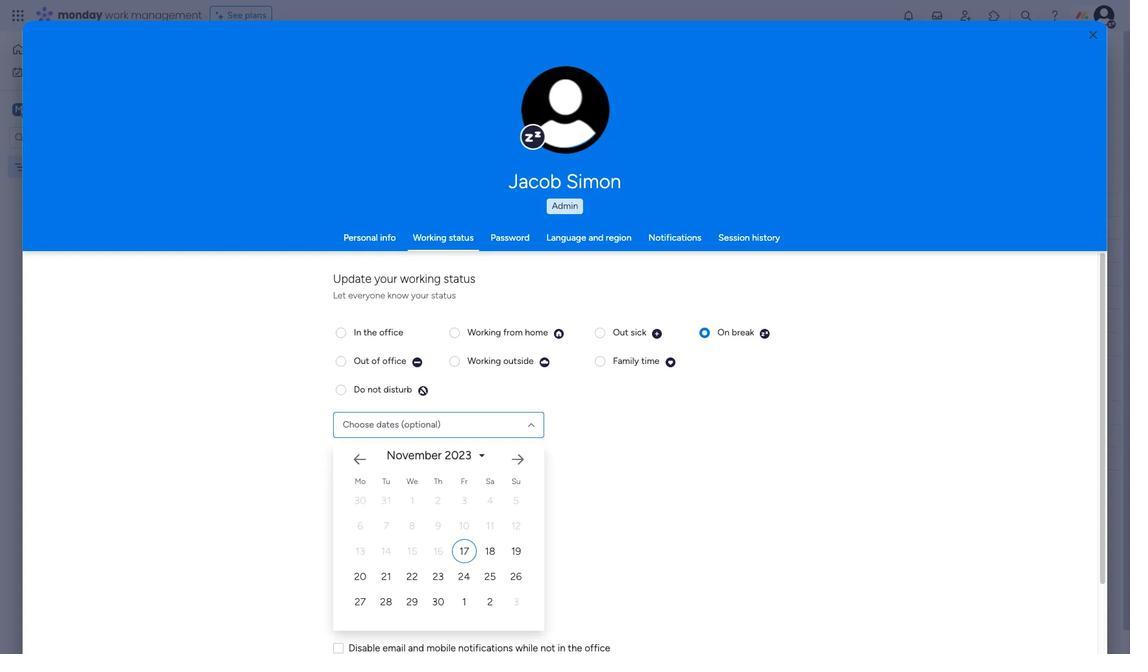 Task type: locate. For each thing, give the bounding box(es) containing it.
working status
[[413, 233, 474, 244]]

option
[[0, 155, 166, 158]]

notifications image
[[902, 9, 915, 22]]

status element
[[545, 405, 579, 421]]

0 horizontal spatial see
[[227, 10, 243, 21]]

my inside my work button
[[29, 66, 41, 77]]

your right where at the top left of the page
[[533, 72, 551, 83]]

1 vertical spatial my
[[31, 161, 43, 172]]

24
[[458, 571, 470, 583]]

jacob simon image
[[1094, 5, 1115, 26]]

assign
[[315, 72, 343, 83]]

see more
[[593, 71, 631, 83]]

see
[[227, 10, 243, 21], [593, 71, 608, 83]]

my down home
[[29, 66, 41, 77]]

status down "working"
[[431, 290, 456, 301]]

any
[[233, 72, 248, 83]]

project
[[553, 72, 582, 83]]

see inside button
[[227, 10, 243, 21]]

working right the "info" at the left top of the page
[[413, 233, 447, 244]]

2 vertical spatial and
[[408, 643, 424, 655]]

my inside list box
[[31, 161, 43, 172]]

fr
[[461, 477, 468, 486]]

home
[[525, 327, 548, 338]]

know
[[387, 290, 409, 301]]

help image
[[1049, 9, 1062, 22]]

where
[[505, 72, 530, 83]]

hide
[[544, 130, 563, 141]]

not
[[368, 384, 381, 395], [541, 643, 555, 655]]

manage
[[199, 72, 231, 83]]

personal info
[[344, 233, 396, 244]]

mo
[[355, 477, 366, 486]]

22
[[406, 571, 418, 583]]

preview image right sick
[[652, 328, 663, 339]]

0 horizontal spatial 1
[[277, 246, 281, 257]]

1 vertical spatial see
[[593, 71, 608, 83]]

19
[[511, 545, 521, 558]]

1
[[277, 246, 281, 257], [462, 596, 466, 608]]

working left outside
[[467, 356, 501, 367]]

sa
[[486, 477, 495, 486]]

1 vertical spatial 17
[[459, 545, 469, 558]]

17 button
[[452, 540, 477, 564]]

office right in
[[585, 643, 610, 655]]

disable email and mobile notifications while not in the office
[[349, 643, 610, 655]]

preview image for out sick
[[652, 328, 663, 339]]

1 horizontal spatial project
[[324, 407, 353, 418]]

out sick
[[613, 327, 646, 338]]

0 horizontal spatial and
[[408, 643, 424, 655]]

see left the plans
[[227, 10, 243, 21]]

office left preview icon
[[382, 356, 406, 367]]

1 vertical spatial and
[[589, 233, 604, 244]]

see left more
[[593, 71, 608, 83]]

Status field
[[546, 198, 578, 212]]

not left in
[[541, 643, 555, 655]]

working outside
[[467, 356, 534, 367]]

password
[[491, 233, 530, 244]]

preview image right outside
[[539, 357, 550, 368]]

update your working status let everyone know your status
[[333, 272, 476, 301]]

stands.
[[585, 72, 614, 83]]

november
[[387, 449, 442, 463]]

26
[[510, 571, 522, 583]]

office
[[379, 327, 403, 338], [382, 356, 406, 367], [585, 643, 610, 655]]

work down home
[[43, 66, 63, 77]]

and left region
[[589, 233, 604, 244]]

it
[[583, 246, 589, 257]]

the right in
[[568, 643, 582, 655]]

workspace selection element
[[12, 102, 109, 119]]

work inside button
[[43, 66, 63, 77]]

project for project 1
[[246, 246, 275, 257]]

management
[[131, 8, 202, 23]]

see plans button
[[210, 6, 272, 25]]

the
[[364, 327, 377, 338], [568, 643, 582, 655]]

19 button
[[504, 540, 529, 564]]

your up know
[[374, 272, 397, 287]]

1 vertical spatial project
[[324, 407, 353, 418]]

preview image for do not disturb
[[417, 386, 428, 397]]

workspace image
[[12, 102, 25, 117]]

working for working on it
[[535, 246, 568, 257]]

1 vertical spatial work
[[43, 66, 63, 77]]

in
[[354, 327, 361, 338]]

preview image right 'disturb'
[[417, 386, 428, 397]]

preview image right time in the right of the page
[[665, 357, 676, 368]]

2 vertical spatial office
[[585, 643, 610, 655]]

search everything image
[[1020, 9, 1033, 22]]

inbox image
[[931, 9, 944, 22]]

status
[[549, 199, 575, 210]]

and
[[432, 72, 447, 83], [589, 233, 604, 244], [408, 643, 424, 655]]

0 horizontal spatial the
[[364, 327, 377, 338]]

29 button
[[400, 590, 425, 614]]

1 horizontal spatial see
[[593, 71, 608, 83]]

status right "working"
[[444, 272, 476, 287]]

0 vertical spatial the
[[364, 327, 377, 338]]

working down language
[[535, 246, 568, 257]]

work for monday
[[105, 8, 128, 23]]

0 vertical spatial out
[[613, 327, 629, 338]]

out left sick
[[613, 327, 629, 338]]

your down "working"
[[411, 290, 429, 301]]

0 horizontal spatial project
[[246, 246, 275, 257]]

work for my
[[43, 66, 63, 77]]

status left 'password' link
[[449, 233, 474, 244]]

out
[[613, 327, 629, 338], [354, 356, 369, 367]]

1 horizontal spatial not
[[541, 643, 555, 655]]

0 vertical spatial see
[[227, 10, 243, 21]]

preview image right home
[[553, 328, 564, 339]]

my work
[[29, 66, 63, 77]]

on break
[[718, 327, 754, 338]]

of down in the office
[[372, 356, 380, 367]]

working for working from home
[[467, 327, 501, 338]]

0 vertical spatial work
[[105, 8, 128, 23]]

simon
[[567, 170, 621, 194]]

27 button
[[348, 590, 373, 614]]

not right do
[[368, 384, 381, 395]]

on
[[718, 327, 730, 338]]

let
[[333, 290, 346, 301]]

family time
[[613, 356, 660, 367]]

0 horizontal spatial work
[[43, 66, 63, 77]]

work
[[105, 8, 128, 23], [43, 66, 63, 77]]

preview image
[[553, 328, 564, 339], [652, 328, 663, 339], [760, 328, 771, 339], [539, 357, 550, 368], [665, 357, 676, 368], [417, 386, 428, 397]]

0 horizontal spatial not
[[368, 384, 381, 395]]

26 button
[[504, 565, 529, 589]]

select product image
[[12, 9, 25, 22]]

choose dates (optional)
[[343, 419, 441, 430]]

change
[[538, 117, 567, 127]]

1 horizontal spatial work
[[105, 8, 128, 23]]

invite members image
[[960, 9, 973, 22]]

disable
[[349, 643, 380, 655]]

home button
[[8, 39, 140, 60]]

preview image right break
[[760, 328, 771, 339]]

hide button
[[523, 125, 571, 146]]

0 horizontal spatial out
[[354, 356, 369, 367]]

30
[[432, 596, 444, 608]]

plans
[[245, 10, 266, 21]]

office for out of office
[[382, 356, 406, 367]]

language
[[547, 233, 586, 244]]

17 right nov
[[657, 247, 666, 256]]

of right type
[[271, 72, 280, 83]]

27
[[355, 596, 366, 608]]

0 vertical spatial your
[[533, 72, 551, 83]]

1 horizontal spatial 1
[[462, 596, 466, 608]]

working
[[400, 272, 441, 287]]

board
[[45, 161, 69, 172]]

outside
[[503, 356, 534, 367]]

0 vertical spatial project
[[246, 246, 275, 257]]

work right monday
[[105, 8, 128, 23]]

1 inside button
[[462, 596, 466, 608]]

do
[[354, 384, 365, 395]]

and right email
[[408, 643, 424, 655]]

1 vertical spatial office
[[382, 356, 406, 367]]

Search in workspace field
[[27, 130, 108, 145]]

change profile picture button
[[521, 66, 610, 155]]

notifications
[[458, 643, 513, 655]]

17 up 24 button
[[459, 545, 469, 558]]

do not disturb
[[354, 384, 412, 395]]

project 1
[[246, 246, 281, 257]]

my left board
[[31, 161, 43, 172]]

profile
[[569, 117, 593, 127]]

1 horizontal spatial the
[[568, 643, 582, 655]]

1 horizontal spatial 17
[[657, 247, 666, 256]]

1 horizontal spatial out
[[613, 327, 629, 338]]

1 vertical spatial your
[[374, 272, 397, 287]]

out up do
[[354, 356, 369, 367]]

and left keep
[[432, 72, 447, 83]]

office up out of office
[[379, 327, 403, 338]]

1 vertical spatial 1
[[462, 596, 466, 608]]

(optional)
[[401, 419, 441, 430]]

the right "in"
[[364, 327, 377, 338]]

0 horizontal spatial 17
[[459, 545, 469, 558]]

0 vertical spatial 1
[[277, 246, 281, 257]]

1 vertical spatial out
[[354, 356, 369, 367]]

2 vertical spatial your
[[411, 290, 429, 301]]

working left the from
[[467, 327, 501, 338]]

0 vertical spatial and
[[432, 72, 447, 83]]

0 vertical spatial my
[[29, 66, 41, 77]]

of right track on the left of page
[[494, 72, 503, 83]]

session
[[719, 233, 750, 244]]

0 vertical spatial office
[[379, 327, 403, 338]]

my work button
[[8, 61, 140, 82]]

apps image
[[988, 9, 1001, 22]]

20
[[354, 571, 366, 583]]

info
[[380, 233, 396, 244]]

language and region
[[547, 233, 632, 244]]

0 horizontal spatial of
[[271, 72, 280, 83]]

my for my board
[[31, 161, 43, 172]]

session history link
[[719, 233, 780, 244]]



Task type: describe. For each thing, give the bounding box(es) containing it.
office for in the office
[[379, 327, 403, 338]]

my for my work
[[29, 66, 41, 77]]

2 vertical spatial status
[[431, 290, 456, 301]]

nov
[[640, 247, 655, 256]]

everyone
[[348, 290, 385, 301]]

change profile picture
[[538, 117, 593, 138]]

working for working status
[[413, 233, 447, 244]]

2 horizontal spatial and
[[589, 233, 604, 244]]

1 button
[[452, 590, 477, 614]]

collapse board header image
[[1091, 96, 1101, 107]]

personal info link
[[344, 233, 396, 244]]

owner
[[473, 407, 500, 418]]

preview image for working from home
[[553, 328, 564, 339]]

th
[[434, 477, 442, 486]]

2 horizontal spatial of
[[494, 72, 503, 83]]

23 button
[[426, 565, 451, 589]]

20 button
[[348, 565, 373, 589]]

tu
[[382, 477, 390, 486]]

21 button
[[374, 565, 399, 589]]

jacob simon button
[[387, 170, 744, 194]]

0 vertical spatial status
[[449, 233, 474, 244]]

we
[[407, 477, 418, 486]]

history
[[752, 233, 780, 244]]

nov 17
[[640, 247, 666, 256]]

keep
[[450, 72, 469, 83]]

25
[[484, 571, 496, 583]]

in
[[558, 643, 565, 655]]

0 horizontal spatial your
[[374, 272, 397, 287]]

21
[[381, 571, 391, 583]]

my board list box
[[0, 153, 166, 353]]

on
[[571, 246, 581, 257]]

30 button
[[426, 590, 451, 614]]

home
[[30, 44, 55, 55]]

preview image for working outside
[[539, 357, 550, 368]]

track
[[472, 72, 492, 83]]

jacob
[[509, 170, 562, 194]]

mobile
[[426, 643, 456, 655]]

1 vertical spatial not
[[541, 643, 555, 655]]

preview image
[[412, 357, 423, 368]]

24 button
[[452, 565, 477, 589]]

working on it
[[535, 246, 589, 257]]

main workspace
[[30, 103, 107, 115]]

28 button
[[374, 590, 399, 614]]

working for working outside
[[467, 356, 501, 367]]

out for out sick
[[613, 327, 629, 338]]

2 horizontal spatial your
[[533, 72, 551, 83]]

column information image
[[588, 200, 598, 210]]

notifications
[[649, 233, 702, 244]]

november 2023 region
[[333, 433, 937, 631]]

my board
[[31, 161, 69, 172]]

Owner field
[[469, 406, 503, 420]]

timelines
[[394, 72, 430, 83]]

22 button
[[400, 565, 425, 589]]

while
[[515, 643, 538, 655]]

1 horizontal spatial your
[[411, 290, 429, 301]]

language and region link
[[547, 233, 632, 244]]

1 vertical spatial the
[[568, 643, 582, 655]]

25 button
[[478, 565, 503, 589]]

project.
[[282, 72, 313, 83]]

break
[[732, 327, 754, 338]]

admin
[[552, 201, 578, 212]]

0 vertical spatial not
[[368, 384, 381, 395]]

17 inside 17 button
[[459, 545, 469, 558]]

owners,
[[345, 72, 376, 83]]

2023
[[445, 449, 472, 463]]

1 vertical spatial status
[[444, 272, 476, 287]]

dates
[[376, 419, 399, 430]]

out of office
[[354, 356, 406, 367]]

2 button
[[478, 590, 503, 614]]

close image
[[1090, 30, 1097, 40]]

1 horizontal spatial of
[[372, 356, 380, 367]]

monday
[[58, 8, 102, 23]]

1 horizontal spatial and
[[432, 72, 447, 83]]

0 vertical spatial 17
[[657, 247, 666, 256]]

preview image for on break
[[760, 328, 771, 339]]

see for see more
[[593, 71, 608, 83]]

su
[[512, 477, 521, 486]]

picture
[[552, 128, 579, 138]]

session history
[[719, 233, 780, 244]]

region
[[606, 233, 632, 244]]

monday work management
[[58, 8, 202, 23]]

set
[[379, 72, 391, 83]]

out for out of office
[[354, 356, 369, 367]]

in the office
[[354, 327, 403, 338]]

working from home
[[467, 327, 548, 338]]

workspace
[[55, 103, 107, 115]]

23
[[433, 571, 444, 583]]

november 2023
[[387, 449, 472, 463]]

disturb
[[384, 384, 412, 395]]

project for project
[[324, 407, 353, 418]]

2
[[487, 596, 493, 608]]

email
[[383, 643, 406, 655]]

preview image for family time
[[665, 357, 676, 368]]

18 button
[[478, 540, 503, 564]]

see plans
[[227, 10, 266, 21]]

notifications link
[[649, 233, 702, 244]]

time
[[641, 356, 660, 367]]

see for see plans
[[227, 10, 243, 21]]

m
[[15, 104, 23, 115]]

caret down image
[[479, 452, 485, 461]]

see more link
[[591, 71, 633, 84]]

29
[[406, 596, 418, 608]]



Task type: vqa. For each thing, say whether or not it's contained in the screenshot.
'My board' to the top
no



